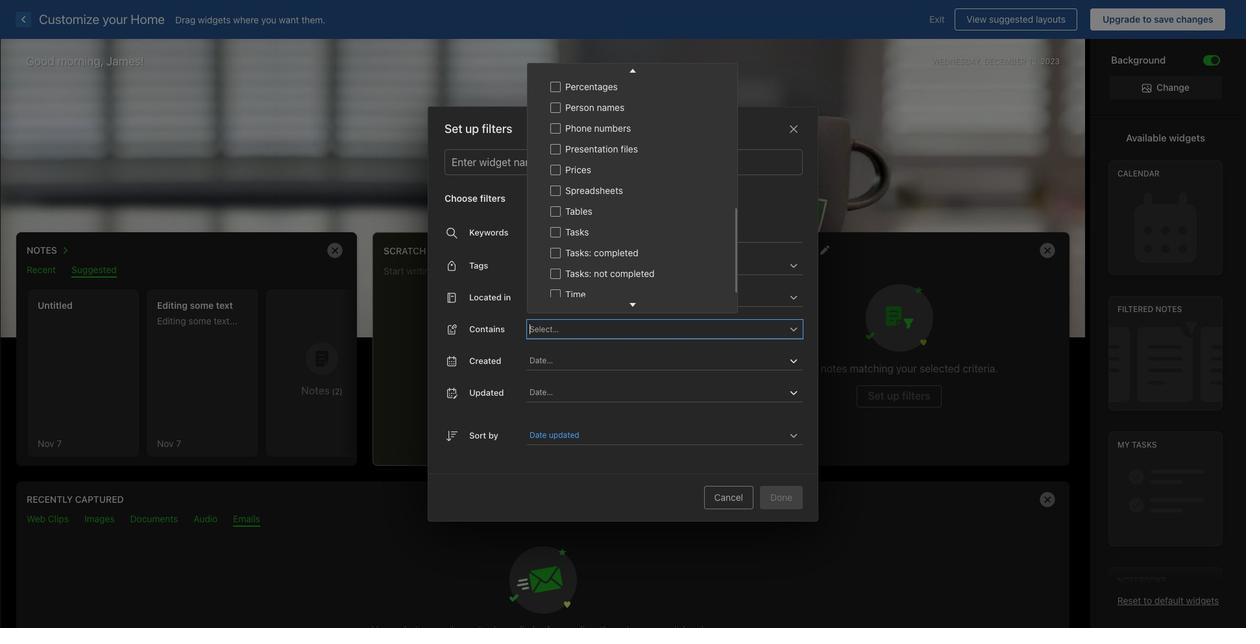 Task type: describe. For each thing, give the bounding box(es) containing it.
person
[[565, 102, 594, 113]]

wednesday, december 13, 2023
[[931, 56, 1060, 66]]

1 vertical spatial filtered
[[1118, 305, 1154, 314]]

Located in field
[[527, 288, 803, 307]]

date… for created
[[530, 356, 553, 365]]

Enter widget name (optional) text field
[[450, 150, 797, 175]]

Select307 checkbox
[[550, 227, 561, 237]]

Tags field
[[527, 256, 803, 275]]

edit widget title image
[[820, 245, 829, 255]]

presentation files
[[565, 143, 638, 154]]

spreadsheets
[[565, 185, 623, 196]]

exit
[[930, 14, 945, 25]]

tasks: for tasks: completed
[[565, 247, 592, 258]]

upgrade to save changes
[[1103, 14, 1213, 25]]

sort by
[[469, 430, 498, 441]]

contains
[[469, 324, 505, 334]]

updated
[[469, 387, 504, 398]]

remove image
[[1035, 487, 1061, 513]]

pdf files
[[565, 60, 602, 71]]

choose filters
[[445, 193, 505, 204]]

scratch pad
[[384, 245, 447, 256]]

change button
[[1109, 76, 1222, 99]]

Created Date picker field
[[527, 352, 819, 371]]

set up filters
[[445, 122, 512, 136]]

Select309 checkbox
[[550, 269, 561, 279]]

tasks: not completed
[[565, 268, 655, 279]]

customize
[[39, 12, 99, 27]]

Select300 checkbox
[[550, 82, 561, 92]]

reset to default widgets
[[1118, 595, 1219, 606]]

1 vertical spatial filtered notes
[[1118, 305, 1182, 314]]

suggested
[[989, 14, 1033, 25]]

1 vertical spatial completed
[[610, 268, 655, 279]]

your
[[102, 12, 128, 27]]

my tasks
[[1118, 440, 1157, 450]]

done button
[[760, 486, 803, 510]]

filtered notes button
[[740, 242, 814, 259]]

view suggested layouts button
[[955, 8, 1078, 31]]

Select299 checkbox
[[550, 61, 561, 71]]

calendar
[[1118, 169, 1160, 179]]

default
[[1155, 595, 1184, 606]]

Updated Date picker field
[[527, 384, 819, 402]]

phone
[[565, 123, 592, 134]]

filtered inside button
[[740, 245, 781, 256]]

2 remove image from the left
[[1035, 238, 1061, 264]]

drag
[[175, 14, 195, 25]]

Sort by field
[[527, 426, 803, 445]]

Enter keyword field
[[527, 227, 803, 243]]

not
[[594, 268, 608, 279]]

percentages
[[565, 81, 618, 92]]

up
[[465, 122, 479, 136]]

updated
[[549, 430, 579, 440]]

morning,
[[57, 55, 104, 68]]

keywords
[[469, 227, 509, 238]]

cancel button
[[704, 486, 754, 510]]

reset to default widgets button
[[1118, 595, 1219, 606]]

scratch pad button
[[384, 242, 447, 259]]

Select310 checkbox
[[550, 289, 561, 300]]

 input text field for located in
[[528, 288, 786, 306]]

phone numbers
[[565, 123, 631, 134]]

good morning, james!
[[26, 55, 144, 68]]

time
[[565, 289, 586, 300]]

december
[[984, 56, 1026, 66]]

choose
[[445, 193, 478, 204]]

wednesday,
[[931, 56, 981, 66]]

good
[[26, 55, 54, 68]]

available widgets
[[1126, 132, 1205, 144]]

0 horizontal spatial filtered notes
[[740, 245, 814, 256]]



Task type: locate. For each thing, give the bounding box(es) containing it.
1 vertical spatial notes
[[1156, 305, 1182, 314]]

1 horizontal spatial files
[[621, 143, 638, 154]]

home
[[131, 12, 165, 27]]

Select302 checkbox
[[550, 123, 561, 134]]

filtered notes
[[740, 245, 814, 256], [1118, 305, 1182, 314]]

files
[[585, 60, 602, 71], [621, 143, 638, 154]]

them.
[[301, 14, 325, 25]]

notes inside filtered notes button
[[783, 245, 814, 256]]

 input text field
[[528, 256, 786, 275], [528, 288, 786, 306], [528, 320, 786, 338], [583, 426, 786, 445]]

files for pdf files
[[585, 60, 602, 71]]

tasks right my
[[1132, 440, 1157, 450]]

to inside 'button'
[[1143, 14, 1152, 25]]

numbers
[[594, 123, 631, 134]]

view
[[967, 14, 987, 25]]

1 tasks: from the top
[[565, 247, 592, 258]]

tasks down tables
[[565, 227, 589, 238]]

0 vertical spatial date…
[[530, 356, 553, 365]]

to
[[1143, 14, 1152, 25], [1144, 595, 1152, 606]]

Select304 checkbox
[[550, 165, 561, 175]]

date
[[530, 430, 547, 440]]

by
[[489, 430, 498, 441]]

james!
[[106, 55, 144, 68]]

Select311 checkbox
[[550, 310, 561, 321]]

Contains field
[[527, 320, 803, 339]]

background
[[1111, 54, 1166, 66]]

2 date… from the top
[[530, 387, 553, 397]]

0 vertical spatial filters
[[482, 122, 512, 136]]

0 vertical spatial filtered notes
[[740, 245, 814, 256]]

widgets
[[198, 14, 231, 25], [1169, 132, 1205, 144], [1186, 595, 1219, 606]]

upgrade to save changes button
[[1091, 8, 1225, 31]]

reset
[[1118, 595, 1141, 606]]

to left the 'save'
[[1143, 14, 1152, 25]]

my
[[1118, 440, 1130, 450]]

completed up tasks: not completed
[[594, 247, 639, 258]]

urls
[[565, 310, 587, 321]]

widgets right drag
[[198, 14, 231, 25]]

tasks:
[[565, 247, 592, 258], [565, 268, 592, 279]]

tasks: for tasks: not completed
[[565, 268, 592, 279]]

0 horizontal spatial files
[[585, 60, 602, 71]]

0 vertical spatial to
[[1143, 14, 1152, 25]]

 input text field for tags
[[528, 256, 786, 275]]

1 horizontal spatial filtered notes
[[1118, 305, 1182, 314]]

widgets for available
[[1169, 132, 1205, 144]]

1 vertical spatial date…
[[530, 387, 553, 397]]

view suggested layouts
[[967, 14, 1066, 25]]

pdf
[[565, 60, 583, 71]]

 input text field inside 'date updated' field
[[583, 426, 786, 445]]

filters right choose
[[480, 193, 505, 204]]

0 vertical spatial filtered
[[740, 245, 781, 256]]

row group
[[528, 0, 735, 367]]

created
[[469, 356, 501, 366]]

1 vertical spatial tasks:
[[565, 268, 592, 279]]

 input text field down tags field
[[528, 288, 786, 306]]

notebooks
[[1118, 576, 1167, 586]]

Select306 checkbox
[[550, 206, 561, 217]]

where
[[233, 14, 259, 25]]

 input text field down updated date picker 'field'
[[583, 426, 786, 445]]

presentation
[[565, 143, 618, 154]]

tables
[[565, 206, 592, 217]]

cancel
[[714, 492, 743, 503]]

2 vertical spatial widgets
[[1186, 595, 1219, 606]]

0 vertical spatial widgets
[[198, 14, 231, 25]]

1 vertical spatial to
[[1144, 595, 1152, 606]]

1 vertical spatial widgets
[[1169, 132, 1205, 144]]

located in
[[469, 292, 511, 302]]

Select301 checkbox
[[550, 102, 561, 113]]

completed right not
[[610, 268, 655, 279]]

files right pdf
[[585, 60, 602, 71]]

files for presentation files
[[621, 143, 638, 154]]

remove image
[[322, 238, 348, 264], [1035, 238, 1061, 264]]

0 vertical spatial files
[[585, 60, 602, 71]]

 input text field inside the contains "field"
[[528, 320, 786, 338]]

names
[[597, 102, 625, 113]]

change
[[1157, 82, 1190, 93]]

date… inside updated date picker 'field'
[[530, 387, 553, 397]]

tasks
[[565, 227, 589, 238], [1132, 440, 1157, 450]]

tasks: up time
[[565, 268, 592, 279]]

widgets right available
[[1169, 132, 1205, 144]]

you
[[261, 14, 276, 25]]

set
[[445, 122, 463, 136]]

row group containing pdf files
[[528, 0, 735, 367]]

notes
[[783, 245, 814, 256], [1156, 305, 1182, 314]]

0 horizontal spatial filtered
[[740, 245, 781, 256]]

person names
[[565, 102, 625, 113]]

 input text field down "enter keyword" field
[[528, 256, 786, 275]]

to for upgrade
[[1143, 14, 1152, 25]]

 input text field inside located in field
[[528, 288, 786, 306]]

drag widgets where you want them.
[[175, 14, 325, 25]]

save
[[1154, 14, 1174, 25]]

Select305 checkbox
[[550, 186, 561, 196]]

tasks: right select308 checkbox
[[565, 247, 592, 258]]

date… up 'date'
[[530, 387, 553, 397]]

layouts
[[1036, 14, 1066, 25]]

tasks: completed
[[565, 247, 639, 258]]

1 date… from the top
[[530, 356, 553, 365]]

1 horizontal spatial remove image
[[1035, 238, 1061, 264]]

13,
[[1028, 56, 1039, 66]]

1 horizontal spatial notes
[[1156, 305, 1182, 314]]

date… inside field
[[530, 356, 553, 365]]

 input text field down located in field
[[528, 320, 786, 338]]

0 horizontal spatial tasks
[[565, 227, 589, 238]]

widgets right default in the bottom of the page
[[1186, 595, 1219, 606]]

in
[[504, 292, 511, 302]]

filters right up in the top left of the page
[[482, 122, 512, 136]]

2023
[[1041, 56, 1060, 66]]

0 vertical spatial completed
[[594, 247, 639, 258]]

exit button
[[920, 8, 955, 31]]

0 vertical spatial tasks:
[[565, 247, 592, 258]]

date… down the select311 option
[[530, 356, 553, 365]]

date…
[[530, 356, 553, 365], [530, 387, 553, 397]]

Select308 checkbox
[[550, 248, 561, 258]]

1 horizontal spatial filtered
[[1118, 305, 1154, 314]]

changes
[[1176, 14, 1213, 25]]

done
[[770, 492, 792, 503]]

1 vertical spatial filters
[[480, 193, 505, 204]]

files down numbers
[[621, 143, 638, 154]]

located
[[469, 292, 502, 302]]

0 vertical spatial tasks
[[565, 227, 589, 238]]

 input text field inside tags field
[[528, 256, 786, 275]]

to for reset
[[1144, 595, 1152, 606]]

0 horizontal spatial notes
[[783, 245, 814, 256]]

date… for updated
[[530, 387, 553, 397]]

sort
[[469, 430, 486, 441]]

available
[[1126, 132, 1167, 144]]

customize your home
[[39, 12, 165, 27]]

pad
[[429, 245, 447, 256]]

1 vertical spatial files
[[621, 143, 638, 154]]

1 horizontal spatial tasks
[[1132, 440, 1157, 450]]

widgets for drag
[[198, 14, 231, 25]]

0 vertical spatial notes
[[783, 245, 814, 256]]

Select303 checkbox
[[550, 144, 561, 154]]

tags
[[469, 260, 488, 270]]

scratch
[[384, 245, 426, 256]]

1 vertical spatial tasks
[[1132, 440, 1157, 450]]

 input text field for contains
[[528, 320, 786, 338]]

upgrade
[[1103, 14, 1140, 25]]

filtered
[[740, 245, 781, 256], [1118, 305, 1154, 314]]

to right reset
[[1144, 595, 1152, 606]]

prices
[[565, 164, 591, 175]]

close image
[[786, 122, 802, 137]]

2 tasks: from the top
[[565, 268, 592, 279]]

1 remove image from the left
[[322, 238, 348, 264]]

completed
[[594, 247, 639, 258], [610, 268, 655, 279]]

filters
[[482, 122, 512, 136], [480, 193, 505, 204]]

date updated button
[[530, 428, 581, 443]]

date updated
[[530, 430, 579, 440]]

0 horizontal spatial remove image
[[322, 238, 348, 264]]

want
[[279, 14, 299, 25]]



Task type: vqa. For each thing, say whether or not it's contained in the screenshot.
Person names
yes



